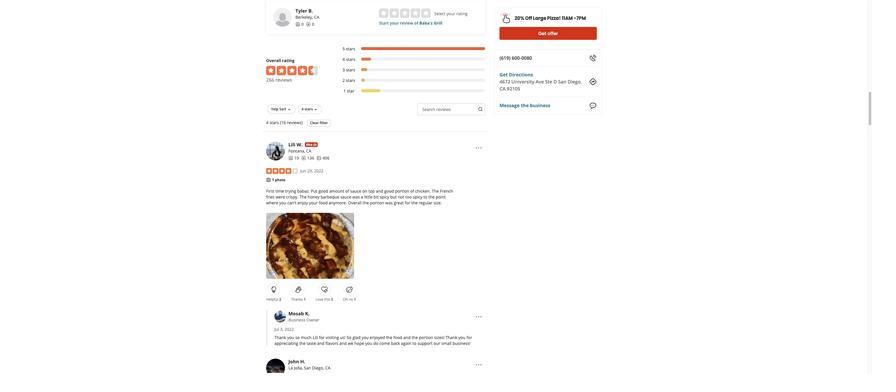 Task type: locate. For each thing, give the bounding box(es) containing it.
message the business
[[500, 102, 551, 109]]

1 star
[[344, 88, 355, 94]]

1
[[344, 88, 346, 94], [272, 178, 274, 183], [304, 298, 306, 303], [354, 298, 356, 303]]

1 (1 reaction) element from the left
[[304, 298, 306, 303]]

20%
[[515, 15, 524, 22]]

your right select on the top of the page
[[447, 11, 456, 16]]

5
[[343, 46, 345, 52], [331, 298, 333, 303]]

0 vertical spatial get
[[538, 30, 547, 37]]

stars for filter reviews by 2 stars rating element
[[346, 78, 356, 83]]

overall inside first time trying babaz. put good amount of sauce on top and good portion of chicken. the french fries were crispy. the honey barbeque sauce was a little bit spicy but not too spicy to the point where you can't enjoy your food anymore. overall the portion was great for the regular size.
[[348, 200, 362, 206]]

0 down berkeley,
[[312, 21, 314, 27]]

diego, right the 'jolla,'
[[312, 366, 324, 371]]

bit
[[374, 195, 379, 200]]

rating
[[457, 11, 468, 16], [282, 58, 295, 63]]

friends element
[[296, 21, 304, 27], [289, 155, 299, 161]]

1 horizontal spatial good
[[385, 189, 394, 194]]

was
[[353, 195, 360, 200], [386, 200, 393, 206]]

11am
[[562, 15, 573, 22]]

can't
[[288, 200, 297, 206]]

lili left w.
[[289, 142, 296, 148]]

ca
[[314, 14, 319, 20], [500, 86, 506, 92], [306, 148, 312, 154], [325, 366, 331, 371]]

stars for filter reviews by 3 stars rating element
[[346, 67, 356, 73]]

0 vertical spatial portion
[[395, 189, 410, 194]]

2 vertical spatial 4
[[266, 120, 269, 126]]

0 horizontal spatial lili
[[289, 142, 296, 148]]

0 horizontal spatial 0
[[302, 21, 304, 27]]

5 right this
[[331, 298, 333, 303]]

for down too at the left bottom of the page
[[405, 200, 411, 206]]

5 stars
[[343, 46, 356, 52]]

of right review
[[415, 20, 419, 26]]

good
[[319, 189, 328, 194], [385, 189, 394, 194]]

1 vertical spatial diego,
[[312, 366, 324, 371]]

portion inside jul 3, 2022 thank you so much lili for visiting us! so glad you enjoyed the food and the portion sizes! thank you for appreciating the taste and flavors and we hope you do come back again to support our small business!
[[419, 335, 433, 341]]

1 vertical spatial lili
[[313, 335, 318, 341]]

reviews element for tyler b.
[[306, 21, 314, 27]]

None radio
[[401, 8, 410, 18], [422, 8, 431, 18], [401, 8, 410, 18], [422, 8, 431, 18]]

0 horizontal spatial get
[[500, 72, 508, 78]]

0 vertical spatial 5
[[343, 46, 345, 52]]

1 vertical spatial 16 review v2 image
[[302, 156, 306, 161]]

0 horizontal spatial rating
[[282, 58, 295, 63]]

the right message
[[521, 102, 529, 109]]

the down too at the left bottom of the page
[[412, 200, 418, 206]]

love
[[316, 298, 324, 303]]

the
[[521, 102, 529, 109], [429, 195, 435, 200], [363, 200, 369, 206], [412, 200, 418, 206], [386, 335, 393, 341], [412, 335, 418, 341], [299, 341, 306, 347]]

diego, left 24 directions v2 icon
[[568, 79, 582, 85]]

friends element containing 0
[[296, 21, 304, 27]]

1 vertical spatial was
[[386, 200, 393, 206]]

1 thank from the left
[[275, 335, 286, 341]]

2 (1 reaction) element from the left
[[354, 298, 356, 303]]

(2 reactions) element
[[279, 298, 281, 303]]

overall up 266
[[266, 58, 281, 63]]

0 vertical spatial reviews
[[276, 77, 292, 83]]

1 vertical spatial reviews
[[437, 107, 451, 112]]

1 horizontal spatial for
[[405, 200, 411, 206]]

your for start
[[390, 20, 399, 26]]

food up back
[[394, 335, 403, 341]]

(1 reaction) element right 'thanks'
[[304, 298, 306, 303]]

berkeley,
[[296, 14, 313, 20]]

ca inside get directions 4672 university ave ste d san diego, ca 92105
[[500, 86, 506, 92]]

we
[[348, 341, 354, 347]]

rating right select on the top of the page
[[457, 11, 468, 16]]

16 review v2 image
[[306, 22, 311, 27], [302, 156, 306, 161]]

(1 reaction) element right no on the bottom left
[[354, 298, 356, 303]]

  text field
[[418, 104, 485, 115]]

2022 for 29,
[[314, 168, 324, 174]]

to inside jul 3, 2022 thank you so much lili for visiting us! so glad you enjoyed the food and the portion sizes! thank you for appreciating the taste and flavors and we hope you do come back again to support our small business!
[[413, 341, 417, 347]]

1 good from the left
[[319, 189, 328, 194]]

of up too at the left bottom of the page
[[411, 189, 414, 194]]

you left 'so'
[[287, 335, 294, 341]]

san
[[558, 79, 567, 85], [304, 366, 311, 371]]

0 vertical spatial your
[[447, 11, 456, 16]]

was left the a
[[353, 195, 360, 200]]

0 horizontal spatial 16 review v2 image
[[302, 156, 306, 161]]

0 horizontal spatial overall
[[266, 58, 281, 63]]

trying
[[285, 189, 296, 194]]

0 vertical spatial 16 review v2 image
[[306, 22, 311, 27]]

0 horizontal spatial food
[[319, 200, 328, 206]]

0 horizontal spatial thank
[[275, 335, 286, 341]]

2 horizontal spatial for
[[467, 335, 472, 341]]

4 up 3
[[343, 57, 345, 62]]

get left offer
[[538, 30, 547, 37]]

1 menu image from the top
[[475, 145, 482, 152]]

1 left the star
[[344, 88, 346, 94]]

0 vertical spatial 2022
[[314, 168, 324, 174]]

0 horizontal spatial spicy
[[380, 195, 389, 200]]

to right again
[[413, 341, 417, 347]]

2 menu image from the top
[[475, 314, 482, 321]]

friends element containing 19
[[289, 155, 299, 161]]

good up barbeque
[[319, 189, 328, 194]]

the up point on the bottom
[[432, 189, 439, 194]]

2022 right the 3,
[[285, 327, 294, 333]]

4
[[343, 57, 345, 62], [302, 107, 304, 112], [266, 120, 269, 126]]

None radio
[[379, 8, 389, 18], [390, 8, 399, 18], [411, 8, 420, 18], [379, 8, 389, 18], [390, 8, 399, 18], [411, 8, 420, 18]]

2022 right 29,
[[314, 168, 324, 174]]

san right the d
[[558, 79, 567, 85]]

spicy down chicken.
[[413, 195, 423, 200]]

4 stars left 16 chevron down v2 image
[[302, 107, 313, 112]]

of right amount
[[346, 189, 349, 194]]

1 vertical spatial to
[[413, 341, 417, 347]]

16 friends v2 image
[[289, 156, 293, 161]]

1 horizontal spatial 2
[[343, 78, 345, 83]]

stars inside popup button
[[305, 107, 313, 112]]

4 stars (16 reviews)
[[266, 120, 303, 126]]

tyler
[[296, 8, 307, 14]]

filter reviews by 2 stars rating element
[[337, 78, 485, 84]]

so
[[347, 335, 352, 341]]

0 horizontal spatial san
[[304, 366, 311, 371]]

2
[[343, 78, 345, 83], [279, 298, 281, 303]]

so
[[296, 335, 300, 341]]

4 left 16 chevron down v2 image
[[302, 107, 304, 112]]

4 inside popup button
[[302, 107, 304, 112]]

2 horizontal spatial 4
[[343, 57, 345, 62]]

reviews down 4.5 star rating image
[[276, 77, 292, 83]]

directions
[[509, 72, 533, 78]]

anymore.
[[329, 200, 347, 206]]

1 horizontal spatial san
[[558, 79, 567, 85]]

136
[[307, 155, 314, 161]]

review
[[400, 20, 413, 26]]

(1 reaction) element
[[304, 298, 306, 303], [354, 298, 356, 303]]

4 star rating image
[[266, 168, 298, 174]]

filter reviews by 3 stars rating element
[[337, 67, 485, 73]]

and up the bit
[[376, 189, 383, 194]]

the inside message the business button
[[521, 102, 529, 109]]

0 horizontal spatial the
[[300, 195, 307, 200]]

food down barbeque
[[319, 200, 328, 206]]

16 review v2 image down berkeley,
[[306, 22, 311, 27]]

enjoyed
[[370, 335, 385, 341]]

1 vertical spatial rating
[[282, 58, 295, 63]]

size.
[[434, 200, 442, 206]]

friends element down 'fontana,' in the top left of the page
[[289, 155, 299, 161]]

thank down the 3,
[[275, 335, 286, 341]]

1 horizontal spatial food
[[394, 335, 403, 341]]

ca right berkeley,
[[314, 14, 319, 20]]

4 stars up 3 stars
[[343, 57, 356, 62]]

1 horizontal spatial to
[[424, 195, 428, 200]]

friends element down berkeley,
[[296, 21, 304, 27]]

la
[[289, 366, 293, 371]]

for up business!
[[467, 335, 472, 341]]

ste
[[545, 79, 553, 85]]

clear filter button
[[308, 120, 331, 127]]

0 vertical spatial food
[[319, 200, 328, 206]]

filter reviews by 5 stars rating element
[[337, 46, 485, 52]]

fries
[[266, 195, 275, 200]]

1 vertical spatial reviews element
[[302, 155, 314, 161]]

and up again
[[404, 335, 411, 341]]

1 horizontal spatial (1 reaction) element
[[354, 298, 356, 303]]

get inside get directions 4672 university ave ste d san diego, ca 92105
[[500, 72, 508, 78]]

not
[[398, 195, 405, 200]]

4 stars inside popup button
[[302, 107, 313, 112]]

1 horizontal spatial diego,
[[568, 79, 582, 85]]

business!
[[453, 341, 471, 347]]

4 for 4 stars popup button
[[302, 107, 304, 112]]

was down but on the left of the page
[[386, 200, 393, 206]]

filter reviews by 4 stars rating element
[[337, 57, 485, 62]]

1 horizontal spatial 4
[[302, 107, 304, 112]]

0 vertical spatial reviews element
[[306, 21, 314, 27]]

0 horizontal spatial 5
[[331, 298, 333, 303]]

2 horizontal spatial your
[[447, 11, 456, 16]]

san down h.
[[304, 366, 311, 371]]

1 right 'thanks'
[[304, 298, 306, 303]]

yelp sort
[[271, 107, 287, 112]]

16 review v2 image left 136
[[302, 156, 306, 161]]

0 horizontal spatial good
[[319, 189, 328, 194]]

portion down the bit
[[370, 200, 384, 206]]

visiting
[[326, 335, 339, 341]]

you up business!
[[459, 335, 466, 341]]

0 horizontal spatial your
[[309, 200, 318, 206]]

search
[[423, 107, 436, 112]]

(no rating) image
[[379, 8, 431, 18]]

friends element for lili w.
[[289, 155, 299, 161]]

for inside first time trying babaz. put good amount of sauce on top and good portion of chicken. the french fries were crispy. the honey barbeque sauce was a little bit spicy but not too spicy to the point where you can't enjoy your food anymore. overall the portion was great for the regular size.
[[405, 200, 411, 206]]

0 horizontal spatial (1 reaction) element
[[304, 298, 306, 303]]

266 reviews
[[266, 77, 292, 83]]

elite
[[306, 143, 313, 147]]

do
[[374, 341, 379, 347]]

san inside john h. la jolla, san diego, ca
[[304, 366, 311, 371]]

2 right "helpful"
[[279, 298, 281, 303]]

(619)
[[500, 55, 511, 61]]

helpful 2
[[267, 298, 281, 303]]

put
[[311, 189, 318, 194]]

2022 inside jul 3, 2022 thank you so much lili for visiting us! so glad you enjoyed the food and the portion sizes! thank you for appreciating the taste and flavors and we hope you do come back again to support our small business!
[[285, 327, 294, 333]]

you down were
[[279, 200, 286, 206]]

1 horizontal spatial 16 review v2 image
[[306, 22, 311, 27]]

overall down the a
[[348, 200, 362, 206]]

0 vertical spatial the
[[432, 189, 439, 194]]

your down honey
[[309, 200, 318, 206]]

photo of tyler b. image
[[273, 8, 292, 27]]

7pm
[[577, 15, 586, 22]]

the up enjoy
[[300, 195, 307, 200]]

barbeque
[[321, 195, 339, 200]]

0 vertical spatial 2
[[343, 78, 345, 83]]

reviews element right the 19
[[302, 155, 314, 161]]

0 inside friends element
[[302, 21, 304, 27]]

1 vertical spatial sauce
[[341, 195, 352, 200]]

portion up "not"
[[395, 189, 410, 194]]

1 vertical spatial menu image
[[475, 314, 482, 321]]

reviews element containing 0
[[306, 21, 314, 27]]

92105
[[507, 86, 520, 92]]

reviews for search reviews
[[437, 107, 451, 112]]

babaz.
[[297, 189, 310, 194]]

1 vertical spatial 5
[[331, 298, 333, 303]]

0080
[[522, 55, 532, 61]]

ca down 4672
[[500, 86, 506, 92]]

0 vertical spatial 4 stars
[[343, 57, 356, 62]]

1 horizontal spatial 2022
[[314, 168, 324, 174]]

lili up taste
[[313, 335, 318, 341]]

1 horizontal spatial 0
[[312, 21, 314, 27]]

16 camera v2 image
[[266, 178, 271, 182]]

0 horizontal spatial reviews
[[276, 77, 292, 83]]

get directions link
[[500, 72, 533, 78]]

0 horizontal spatial was
[[353, 195, 360, 200]]

2 down 3
[[343, 78, 345, 83]]

2022
[[314, 168, 324, 174], [285, 327, 294, 333]]

grill
[[434, 20, 443, 26]]

ca down flavors
[[325, 366, 331, 371]]

0 horizontal spatial portion
[[370, 200, 384, 206]]

rating up 4.5 star rating image
[[282, 58, 295, 63]]

0 right 16 friends v2 image
[[302, 21, 304, 27]]

portion up support on the left of the page
[[419, 335, 433, 341]]

1 horizontal spatial thank
[[446, 335, 458, 341]]

4.5 star rating image
[[266, 66, 318, 75]]

get directions 4672 university ave ste d san diego, ca 92105
[[500, 72, 582, 92]]

0 horizontal spatial 4
[[266, 120, 269, 126]]

0 for 16 friends v2 image
[[302, 21, 304, 27]]

get inside get offer button
[[538, 30, 547, 37]]

0 horizontal spatial 4 stars
[[302, 107, 313, 112]]

spicy right the bit
[[380, 195, 389, 200]]

menu image for jun 29, 2022
[[475, 145, 482, 152]]

0 horizontal spatial to
[[413, 341, 417, 347]]

for left visiting
[[319, 335, 325, 341]]

sauce up the a
[[350, 189, 362, 194]]

2 vertical spatial your
[[309, 200, 318, 206]]

ca down elite
[[306, 148, 312, 154]]

0 vertical spatial san
[[558, 79, 567, 85]]

16 chevron down v2 image
[[314, 107, 318, 112]]

2 0 from the left
[[312, 21, 314, 27]]

(1 reaction) element for thanks 1
[[304, 298, 306, 303]]

first time trying babaz. put good amount of sauce on top and good portion of chicken. the french fries were crispy. the honey barbeque sauce was a little bit spicy but not too spicy to the point where you can't enjoy your food anymore. overall the portion was great for the regular size.
[[266, 189, 453, 206]]

menu image
[[475, 145, 482, 152], [475, 314, 482, 321]]

1 horizontal spatial rating
[[457, 11, 468, 16]]

24 directions v2 image
[[590, 78, 597, 85]]

0 vertical spatial diego,
[[568, 79, 582, 85]]

menu image for thank you so much lili for visiting us! so glad you enjoyed the food and the portion sizes! thank you for appreciating the taste and flavors and we hope you do come back again to support our small business!
[[475, 314, 482, 321]]

love this 5
[[316, 298, 333, 303]]

off
[[525, 15, 532, 22]]

1 vertical spatial friends element
[[289, 155, 299, 161]]

reviews element containing 136
[[302, 155, 314, 161]]

get up 4672
[[500, 72, 508, 78]]

reviews element down berkeley,
[[306, 21, 314, 27]]

1 horizontal spatial get
[[538, 30, 547, 37]]

reviews right the search at the top left
[[437, 107, 451, 112]]

0 vertical spatial to
[[424, 195, 428, 200]]

0 horizontal spatial diego,
[[312, 366, 324, 371]]

4 left (16
[[266, 120, 269, 126]]

1 vertical spatial 4 stars
[[302, 107, 313, 112]]

1 horizontal spatial 4 stars
[[343, 57, 356, 62]]

reviews element
[[306, 21, 314, 27], [302, 155, 314, 161]]

5 up 3
[[343, 46, 345, 52]]

2 horizontal spatial of
[[415, 20, 419, 26]]

thanks
[[291, 298, 303, 303]]

the up support on the left of the page
[[412, 335, 418, 341]]

1 horizontal spatial spicy
[[413, 195, 423, 200]]

4 stars
[[343, 57, 356, 62], [302, 107, 313, 112]]

reviews
[[276, 77, 292, 83], [437, 107, 451, 112]]

h.
[[300, 359, 305, 366]]

the up come
[[386, 335, 393, 341]]

1 horizontal spatial reviews
[[437, 107, 451, 112]]

0 vertical spatial was
[[353, 195, 360, 200]]

1 vertical spatial overall
[[348, 200, 362, 206]]

1 vertical spatial 4
[[302, 107, 304, 112]]

1 horizontal spatial your
[[390, 20, 399, 26]]

select
[[435, 11, 446, 16]]

0 vertical spatial friends element
[[296, 21, 304, 27]]

(619) 600-0080
[[500, 55, 532, 61]]

to up regular
[[424, 195, 428, 200]]

you inside first time trying babaz. put good amount of sauce on top and good portion of chicken. the french fries were crispy. the honey barbeque sauce was a little bit spicy but not too spicy to the point where you can't enjoy your food anymore. overall the portion was great for the regular size.
[[279, 200, 286, 206]]

1 vertical spatial san
[[304, 366, 311, 371]]

good up but on the left of the page
[[385, 189, 394, 194]]

16 friends v2 image
[[296, 22, 300, 27]]

0 horizontal spatial for
[[319, 335, 325, 341]]

sauce up anymore.
[[341, 195, 352, 200]]

1 vertical spatial 2022
[[285, 327, 294, 333]]

(5 reactions) element
[[331, 298, 333, 303]]

(1 reaction) element for oh no 1
[[354, 298, 356, 303]]

1 vertical spatial get
[[500, 72, 508, 78]]

ca inside elite 23 fontana, ca
[[306, 148, 312, 154]]

4 stars button
[[298, 105, 322, 114]]

stars for 4 stars popup button
[[305, 107, 313, 112]]

1 right no on the bottom left
[[354, 298, 356, 303]]

1 0 from the left
[[302, 21, 304, 27]]

0 vertical spatial 4
[[343, 57, 345, 62]]

your for select
[[447, 11, 456, 16]]

friends element for tyler b.
[[296, 21, 304, 27]]

1 horizontal spatial the
[[432, 189, 439, 194]]

0 vertical spatial menu image
[[475, 145, 482, 152]]

stars inside 'element'
[[346, 46, 356, 52]]

your right start
[[390, 20, 399, 26]]

1 vertical spatial 2
[[279, 298, 281, 303]]

b.
[[309, 8, 313, 14]]

1 horizontal spatial lili
[[313, 335, 318, 341]]

1 horizontal spatial overall
[[348, 200, 362, 206]]

thank up small
[[446, 335, 458, 341]]

where
[[266, 200, 278, 206]]

1 horizontal spatial 5
[[343, 46, 345, 52]]

jun
[[300, 168, 307, 174]]

great
[[394, 200, 404, 206]]

0 horizontal spatial 2022
[[285, 327, 294, 333]]

of
[[415, 20, 419, 26], [346, 189, 349, 194], [411, 189, 414, 194]]

2022 for 3,
[[285, 327, 294, 333]]



Task type: vqa. For each thing, say whether or not it's contained in the screenshot.
leftmost 4
yes



Task type: describe. For each thing, give the bounding box(es) containing it.
a
[[361, 195, 363, 200]]

and down us! at bottom
[[340, 341, 347, 347]]

3 stars
[[343, 67, 356, 73]]

(16
[[280, 120, 286, 126]]

chicken.
[[416, 189, 431, 194]]

2 good from the left
[[385, 189, 394, 194]]

4 stars for filter reviews by 4 stars rating element
[[343, 57, 356, 62]]

business
[[530, 102, 551, 109]]

jul
[[275, 327, 279, 333]]

0 horizontal spatial of
[[346, 189, 349, 194]]

glad
[[353, 335, 361, 341]]

the down the much
[[299, 341, 306, 347]]

photo of john h. image
[[266, 359, 285, 374]]

1 right 16 camera v2 icon
[[272, 178, 274, 183]]

jolla,
[[294, 366, 303, 371]]

first
[[266, 189, 275, 194]]

lili inside jul 3, 2022 thank you so much lili for visiting us! so glad you enjoyed the food and the portion sizes! thank you for appreciating the taste and flavors and we hope you do come back again to support our small business!
[[313, 335, 318, 341]]

stars for filter reviews by 5 stars rating 'element'
[[346, 46, 356, 52]]

1 photo link
[[272, 178, 286, 183]]

sort
[[280, 107, 287, 112]]

ca inside john h. la jolla, san diego, ca
[[325, 366, 331, 371]]

tyler b. link
[[296, 8, 313, 14]]

thanks 1
[[291, 298, 306, 303]]

large
[[533, 15, 546, 22]]

business
[[289, 318, 306, 323]]

get offer button
[[500, 27, 597, 40]]

20% off large pizza! 11am -7pm
[[515, 15, 586, 22]]

3
[[343, 67, 345, 73]]

1 inside filter reviews by 1 star rating element
[[344, 88, 346, 94]]

photo of lili w. image
[[266, 142, 285, 161]]

d
[[554, 79, 557, 85]]

filter
[[320, 121, 328, 126]]

regular
[[419, 200, 433, 206]]

yelp sort button
[[268, 105, 296, 114]]

honey
[[308, 195, 320, 200]]

clear
[[310, 121, 319, 126]]

and right taste
[[317, 341, 325, 347]]

search image
[[478, 107, 483, 112]]

amount
[[329, 189, 344, 194]]

but
[[391, 195, 397, 200]]

and inside first time trying babaz. put good amount of sauce on top and good portion of chicken. the french fries were crispy. the honey barbeque sauce was a little bit spicy but not too spicy to the point where you can't enjoy your food anymore. overall the portion was great for the regular size.
[[376, 189, 383, 194]]

rating element
[[379, 8, 431, 18]]

photo of mosab k. image
[[275, 311, 286, 323]]

you left do
[[366, 341, 373, 347]]

16 photos v2 image
[[317, 156, 321, 161]]

hope
[[355, 341, 364, 347]]

0 vertical spatial sauce
[[350, 189, 362, 194]]

were
[[276, 195, 285, 200]]

our
[[434, 341, 441, 347]]

4672
[[500, 79, 510, 85]]

back
[[391, 341, 400, 347]]

french
[[440, 189, 453, 194]]

ave
[[536, 79, 544, 85]]

sizes!
[[435, 335, 445, 341]]

start your review of baba'z grill
[[379, 20, 443, 26]]

come
[[380, 341, 390, 347]]

baba'z
[[420, 20, 433, 26]]

start
[[379, 20, 389, 26]]

24 message v2 image
[[590, 102, 597, 109]]

1 vertical spatial the
[[300, 195, 307, 200]]

message
[[500, 102, 520, 109]]

elite 23 link
[[305, 143, 318, 147]]

1 vertical spatial portion
[[370, 200, 384, 206]]

reviews element for lili w.
[[302, 155, 314, 161]]

your inside first time trying babaz. put good amount of sauce on top and good portion of chicken. the french fries were crispy. the honey barbeque sauce was a little bit spicy but not too spicy to the point where you can't enjoy your food anymore. overall the portion was great for the regular size.
[[309, 200, 318, 206]]

1 horizontal spatial portion
[[395, 189, 410, 194]]

food inside jul 3, 2022 thank you so much lili for visiting us! so glad you enjoyed the food and the portion sizes! thank you for appreciating the taste and flavors and we hope you do come back again to support our small business!
[[394, 335, 403, 341]]

oh
[[343, 298, 348, 303]]

no
[[349, 298, 353, 303]]

1 photo
[[272, 178, 286, 183]]

select your rating
[[435, 11, 468, 16]]

reviews for 266 reviews
[[276, 77, 292, 83]]

get offer
[[538, 30, 558, 37]]

k.
[[305, 311, 310, 317]]

san inside get directions 4672 university ave ste d san diego, ca 92105
[[558, 79, 567, 85]]

to inside first time trying babaz. put good amount of sauce on top and good portion of chicken. the french fries were crispy. the honey barbeque sauce was a little bit spicy but not too spicy to the point where you can't enjoy your food anymore. overall the portion was great for the regular size.
[[424, 195, 428, 200]]

5 inside 'element'
[[343, 46, 345, 52]]

appreciating
[[275, 341, 298, 347]]

tyler b. berkeley, ca
[[296, 8, 319, 20]]

0 vertical spatial lili
[[289, 142, 296, 148]]

message the business button
[[500, 102, 551, 109]]

filter reviews by 1 star rating element
[[337, 88, 485, 94]]

john h. link
[[289, 359, 305, 366]]

0 for tyler b. 16 review v2 'icon'
[[312, 21, 314, 27]]

pizza!
[[547, 15, 561, 22]]

0 vertical spatial rating
[[457, 11, 468, 16]]

elite 23 fontana, ca
[[289, 143, 317, 154]]

4 for filter reviews by 4 stars rating element
[[343, 57, 345, 62]]

on
[[363, 189, 368, 194]]

food inside first time trying babaz. put good amount of sauce on top and good portion of chicken. the french fries were crispy. the honey barbeque sauce was a little bit spicy but not too spicy to the point where you can't enjoy your food anymore. overall the portion was great for the regular size.
[[319, 200, 328, 206]]

1 spicy from the left
[[380, 195, 389, 200]]

w.
[[297, 142, 303, 148]]

1 horizontal spatial of
[[411, 189, 414, 194]]

0 vertical spatial overall
[[266, 58, 281, 63]]

get for get directions 4672 university ave ste d san diego, ca 92105
[[500, 72, 508, 78]]

taste
[[307, 341, 316, 347]]

jun 29, 2022
[[300, 168, 324, 174]]

24 phone v2 image
[[590, 55, 597, 62]]

23
[[313, 143, 317, 147]]

the down the little
[[363, 200, 369, 206]]

4 stars for 4 stars popup button
[[302, 107, 313, 112]]

crispy.
[[286, 195, 299, 200]]

2 spicy from the left
[[413, 195, 423, 200]]

the up regular
[[429, 195, 435, 200]]

16 review v2 image for tyler b.
[[306, 22, 311, 27]]

menu image
[[475, 362, 482, 369]]

helpful
[[267, 298, 278, 303]]

406
[[323, 155, 330, 161]]

diego, inside john h. la jolla, san diego, ca
[[312, 366, 324, 371]]

jul 3, 2022 thank you so much lili for visiting us! so glad you enjoyed the food and the portion sizes! thank you for appreciating the taste and flavors and we hope you do come back again to support our small business!
[[275, 327, 472, 347]]

us!
[[340, 335, 346, 341]]

john h. la jolla, san diego, ca
[[289, 359, 331, 371]]

diego, inside get directions 4672 university ave ste d san diego, ca 92105
[[568, 79, 582, 85]]

2 thank from the left
[[446, 335, 458, 341]]

16 chevron down v2 image
[[287, 107, 292, 112]]

overall rating
[[266, 58, 295, 63]]

photos element
[[317, 155, 330, 161]]

get for get offer
[[538, 30, 547, 37]]

3,
[[280, 327, 284, 333]]

you up hope
[[362, 335, 369, 341]]

stars for filter reviews by 4 stars rating element
[[346, 57, 356, 62]]

ca inside 'tyler b. berkeley, ca'
[[314, 14, 319, 20]]

top
[[369, 189, 375, 194]]

16 review v2 image for lili w.
[[302, 156, 306, 161]]

university
[[512, 79, 535, 85]]

john
[[289, 359, 299, 366]]

600-
[[512, 55, 522, 61]]

reviews)
[[287, 120, 303, 126]]

support
[[418, 341, 433, 347]]



